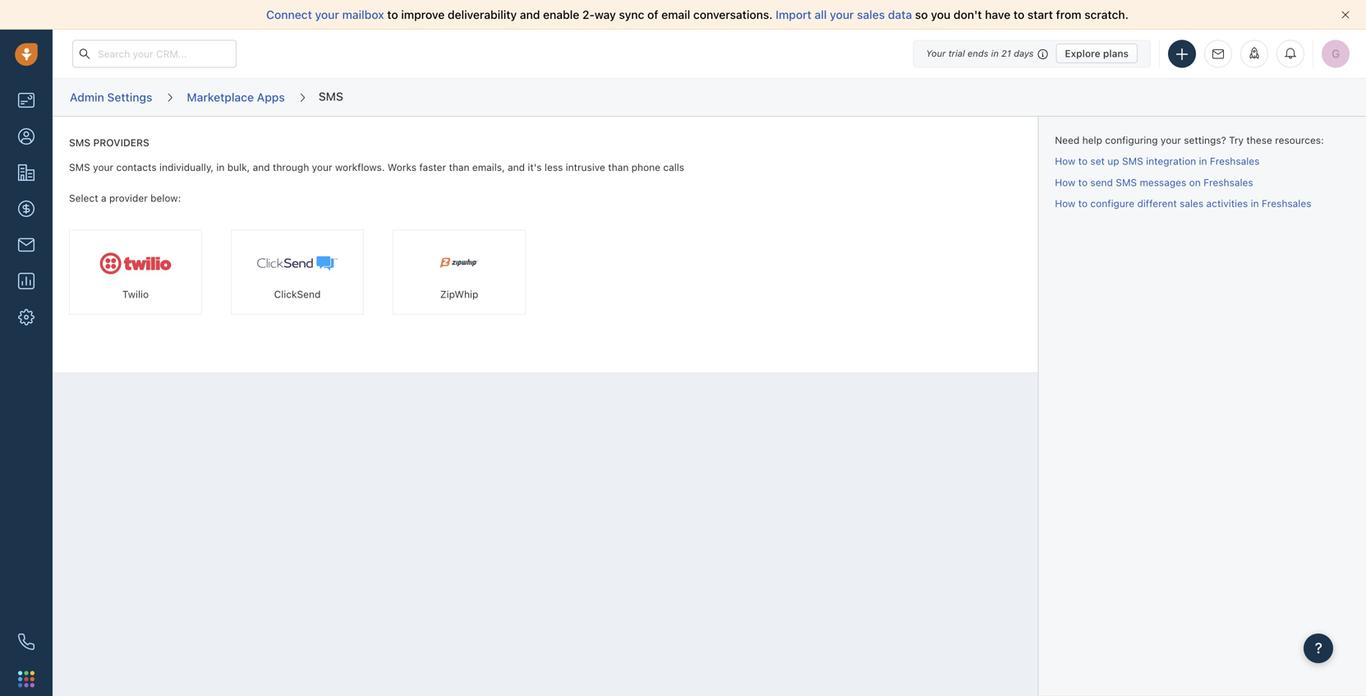 Task type: describe. For each thing, give the bounding box(es) containing it.
way
[[595, 8, 616, 21]]

ends
[[968, 48, 989, 59]]

don't
[[954, 8, 982, 21]]

mailbox
[[342, 8, 384, 21]]

and for deliverability
[[520, 8, 540, 21]]

your down sms providers
[[93, 162, 113, 173]]

how to set up sms integration in freshsales
[[1055, 155, 1260, 167]]

twilio
[[122, 289, 149, 300]]

freshworks switcher image
[[18, 671, 35, 687]]

faster
[[419, 162, 446, 173]]

sms right 'up'
[[1123, 155, 1144, 167]]

less
[[545, 162, 563, 173]]

sync
[[619, 8, 645, 21]]

data
[[888, 8, 912, 21]]

your left mailbox
[[315, 8, 339, 21]]

1 vertical spatial freshsales
[[1204, 177, 1254, 188]]

clicksend link
[[231, 230, 364, 315]]

set
[[1091, 155, 1105, 167]]

plans
[[1104, 48, 1129, 59]]

how to send sms messages on freshsales link
[[1055, 177, 1254, 188]]

contacts
[[116, 162, 157, 173]]

help
[[1083, 134, 1103, 146]]

from
[[1056, 8, 1082, 21]]

enable
[[543, 8, 580, 21]]

connect your mailbox to improve deliverability and enable 2-way sync of email conversations. import all your sales data so you don't have to start from scratch.
[[266, 8, 1129, 21]]

1 than from the left
[[449, 162, 470, 173]]

on
[[1190, 177, 1201, 188]]

close image
[[1342, 11, 1350, 19]]

configure
[[1091, 198, 1135, 209]]

in left 21
[[991, 48, 999, 59]]

and for bulk,
[[253, 162, 270, 173]]

import
[[776, 8, 812, 21]]

explore
[[1065, 48, 1101, 59]]

how to configure different sales activities in freshsales link
[[1055, 198, 1312, 209]]

messages
[[1140, 177, 1187, 188]]

sms your contacts individually, in bulk, and through your workflows. works faster than emails, and it's less intrusive than phone calls
[[69, 162, 685, 173]]

2 than from the left
[[608, 162, 629, 173]]

provider
[[109, 192, 148, 204]]

freshsales for activities
[[1262, 198, 1312, 209]]

how to set up sms integration in freshsales link
[[1055, 155, 1260, 167]]

to for how to send sms messages on freshsales
[[1079, 177, 1088, 188]]

in down settings?
[[1199, 155, 1208, 167]]

admin settings link
[[69, 84, 153, 110]]

connect
[[266, 8, 312, 21]]

0 horizontal spatial sales
[[857, 8, 885, 21]]

scratch.
[[1085, 8, 1129, 21]]

up
[[1108, 155, 1120, 167]]

calls
[[664, 162, 685, 173]]

1 vertical spatial sales
[[1180, 198, 1204, 209]]

configuring
[[1106, 134, 1158, 146]]

sms for sms
[[319, 89, 343, 103]]

through
[[273, 162, 309, 173]]

improve
[[401, 8, 445, 21]]

phone
[[632, 162, 661, 173]]

settings?
[[1184, 134, 1227, 146]]

settings
[[107, 90, 152, 104]]

bulk,
[[227, 162, 250, 173]]

and left it's
[[508, 162, 525, 173]]

marketplace apps link
[[186, 84, 286, 110]]

in right activities
[[1251, 198, 1259, 209]]

send
[[1091, 177, 1113, 188]]

your right through
[[312, 162, 332, 173]]

sms for sms your contacts individually, in bulk, and through your workflows. works faster than emails, and it's less intrusive than phone calls
[[69, 162, 90, 173]]

different
[[1138, 198, 1177, 209]]



Task type: locate. For each thing, give the bounding box(es) containing it.
a
[[101, 192, 106, 204]]

sales down on
[[1180, 198, 1204, 209]]

in
[[991, 48, 999, 59], [1199, 155, 1208, 167], [216, 162, 225, 173], [1251, 198, 1259, 209]]

to
[[387, 8, 398, 21], [1014, 8, 1025, 21], [1079, 155, 1088, 167], [1079, 177, 1088, 188], [1079, 198, 1088, 209]]

all
[[815, 8, 827, 21]]

to left set
[[1079, 155, 1088, 167]]

and
[[520, 8, 540, 21], [253, 162, 270, 173], [508, 162, 525, 173]]

it's
[[528, 162, 542, 173]]

to for how to set up sms integration in freshsales
[[1079, 155, 1088, 167]]

you
[[931, 8, 951, 21]]

marketplace
[[187, 90, 254, 104]]

21
[[1002, 48, 1012, 59]]

2 vertical spatial freshsales
[[1262, 198, 1312, 209]]

2 how from the top
[[1055, 177, 1076, 188]]

zipwhip link
[[393, 230, 526, 315]]

need help configuring your settings? try these resources:
[[1055, 134, 1324, 146]]

to left send at top
[[1079, 177, 1088, 188]]

2 vertical spatial how
[[1055, 198, 1076, 209]]

your up integration
[[1161, 134, 1182, 146]]

resources:
[[1276, 134, 1324, 146]]

to right mailbox
[[387, 8, 398, 21]]

have
[[985, 8, 1011, 21]]

1 horizontal spatial sales
[[1180, 198, 1204, 209]]

connect your mailbox link
[[266, 8, 387, 21]]

2-
[[583, 8, 595, 21]]

to left configure
[[1079, 198, 1088, 209]]

1 how from the top
[[1055, 155, 1076, 167]]

how left send at top
[[1055, 177, 1076, 188]]

start
[[1028, 8, 1053, 21]]

of
[[648, 8, 659, 21]]

marketplace apps
[[187, 90, 285, 104]]

explore plans link
[[1056, 44, 1138, 63]]

1 vertical spatial how
[[1055, 177, 1076, 188]]

try
[[1230, 134, 1244, 146]]

deliverability
[[448, 8, 517, 21]]

email
[[662, 8, 691, 21]]

how to configure different sales activities in freshsales
[[1055, 198, 1312, 209]]

below:
[[151, 192, 181, 204]]

3 how from the top
[[1055, 198, 1076, 209]]

sms for sms providers
[[69, 137, 91, 148]]

0 vertical spatial sales
[[857, 8, 885, 21]]

your trial ends in 21 days
[[926, 48, 1034, 59]]

freshsales for integration
[[1210, 155, 1260, 167]]

how for how to configure different sales activities in freshsales
[[1055, 198, 1076, 209]]

your right all
[[830, 8, 854, 21]]

need
[[1055, 134, 1080, 146]]

to for how to configure different sales activities in freshsales
[[1079, 198, 1088, 209]]

0 vertical spatial how
[[1055, 155, 1076, 167]]

and left enable
[[520, 8, 540, 21]]

activities
[[1207, 198, 1248, 209]]

import all your sales data link
[[776, 8, 915, 21]]

trial
[[949, 48, 965, 59]]

sms providers
[[69, 137, 149, 148]]

sms right apps
[[319, 89, 343, 103]]

Search your CRM... text field
[[72, 40, 237, 68]]

than
[[449, 162, 470, 173], [608, 162, 629, 173]]

and right bulk,
[[253, 162, 270, 173]]

works
[[388, 162, 417, 173]]

freshsales
[[1210, 155, 1260, 167], [1204, 177, 1254, 188], [1262, 198, 1312, 209]]

how
[[1055, 155, 1076, 167], [1055, 177, 1076, 188], [1055, 198, 1076, 209]]

phone element
[[10, 625, 43, 658]]

1 horizontal spatial than
[[608, 162, 629, 173]]

zipwhip
[[440, 289, 479, 300]]

0 vertical spatial freshsales
[[1210, 155, 1260, 167]]

explore plans
[[1065, 48, 1129, 59]]

sms
[[319, 89, 343, 103], [69, 137, 91, 148], [1123, 155, 1144, 167], [69, 162, 90, 173], [1116, 177, 1137, 188]]

individually,
[[159, 162, 214, 173]]

admin
[[70, 90, 104, 104]]

sms up select
[[69, 162, 90, 173]]

twilio link
[[69, 230, 202, 315]]

select
[[69, 192, 98, 204]]

so
[[915, 8, 928, 21]]

intrusive
[[566, 162, 606, 173]]

in left bulk,
[[216, 162, 225, 173]]

freshsales down try
[[1210, 155, 1260, 167]]

to left start
[[1014, 8, 1025, 21]]

sms left "providers"
[[69, 137, 91, 148]]

conversations.
[[694, 8, 773, 21]]

how left configure
[[1055, 198, 1076, 209]]

sales
[[857, 8, 885, 21], [1180, 198, 1204, 209]]

than left phone
[[608, 162, 629, 173]]

how down need
[[1055, 155, 1076, 167]]

freshsales up activities
[[1204, 177, 1254, 188]]

admin settings
[[70, 90, 152, 104]]

these
[[1247, 134, 1273, 146]]

phone image
[[18, 634, 35, 650]]

how for how to set up sms integration in freshsales
[[1055, 155, 1076, 167]]

your
[[926, 48, 946, 59]]

clicksend
[[274, 289, 321, 300]]

than right "faster" on the left top
[[449, 162, 470, 173]]

how to send sms messages on freshsales
[[1055, 177, 1254, 188]]

your
[[315, 8, 339, 21], [830, 8, 854, 21], [1161, 134, 1182, 146], [93, 162, 113, 173], [312, 162, 332, 173]]

providers
[[93, 137, 149, 148]]

emails,
[[472, 162, 505, 173]]

select a provider below:
[[69, 192, 181, 204]]

sms right send at top
[[1116, 177, 1137, 188]]

apps
[[257, 90, 285, 104]]

sales left "data"
[[857, 8, 885, 21]]

workflows.
[[335, 162, 385, 173]]

freshsales right activities
[[1262, 198, 1312, 209]]

days
[[1014, 48, 1034, 59]]

how for how to send sms messages on freshsales
[[1055, 177, 1076, 188]]

0 horizontal spatial than
[[449, 162, 470, 173]]

integration
[[1146, 155, 1197, 167]]



Task type: vqa. For each thing, say whether or not it's contained in the screenshot.
topmost The 'Fields'
no



